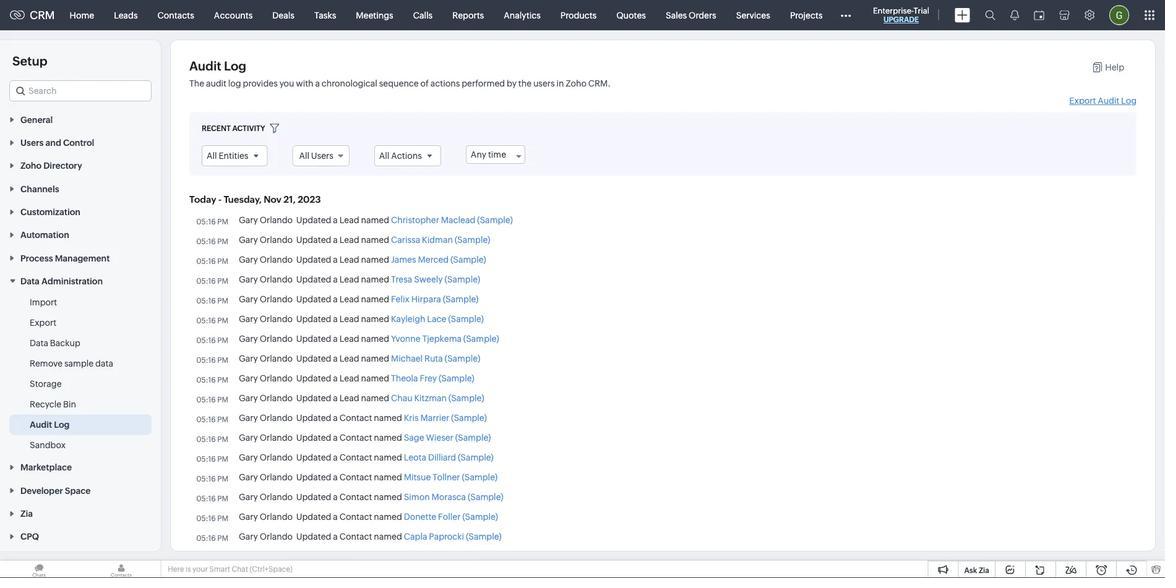 Task type: vqa. For each thing, say whether or not it's contained in the screenshot.


Task type: locate. For each thing, give the bounding box(es) containing it.
1 vertical spatial users
[[311, 151, 334, 161]]

remove
[[30, 359, 63, 369]]

leads link
[[104, 0, 148, 30]]

1 vertical spatial data
[[30, 338, 48, 348]]

(sample) for simon morasca (sample)
[[468, 493, 504, 503]]

updated a lead named down gary orlando  updated a lead named michael ruta (sample)
[[296, 374, 389, 384]]

11 05:16 from the top
[[196, 416, 216, 424]]

18 gary from the top
[[239, 552, 258, 562]]

18 pm from the top
[[218, 555, 228, 563]]

17 pm from the top
[[218, 535, 228, 543]]

updated a contact named down gary orlando  updated a contact named kris marrier (sample)
[[296, 433, 402, 443]]

all for all users
[[299, 151, 310, 161]]

1 05:16 pm from the top
[[196, 218, 228, 226]]

gary for gary orlando  updated a lead named theola frey (sample)
[[239, 374, 258, 384]]

4 pm from the top
[[218, 277, 228, 286]]

7 gary from the top
[[239, 334, 258, 344]]

maclead
[[441, 215, 476, 225]]

(sample) for theola frey (sample)
[[439, 374, 475, 384]]

3 updated a contact named from the top
[[296, 453, 402, 463]]

0 vertical spatial audit log
[[189, 59, 246, 73]]

1 horizontal spatial zia
[[979, 567, 990, 575]]

updated a contact named for simon
[[296, 493, 402, 503]]

gary orlando  updated a lead named yvonne tjepkema (sample)
[[239, 334, 499, 344]]

10 gary from the top
[[239, 394, 258, 404]]

crm link
[[10, 9, 55, 22]]

sales orders link
[[656, 0, 727, 30]]

0 vertical spatial data
[[20, 277, 40, 286]]

space
[[65, 486, 91, 496]]

gary orlando  updated a lead named felix hirpara (sample)
[[239, 295, 479, 304]]

05:16 pm for gary orlando  updated a lead named yvonne tjepkema (sample)
[[196, 337, 228, 345]]

log
[[228, 78, 241, 88]]

services link
[[727, 0, 781, 30]]

updated a contact named for mitsue
[[296, 473, 402, 483]]

pm
[[218, 218, 228, 226], [218, 238, 228, 246], [218, 257, 228, 266], [218, 277, 228, 286], [218, 297, 228, 305], [218, 317, 228, 325], [218, 337, 228, 345], [218, 356, 228, 365], [218, 376, 228, 385], [218, 396, 228, 404], [218, 416, 228, 424], [218, 436, 228, 444], [218, 456, 228, 464], [218, 475, 228, 484], [218, 495, 228, 504], [218, 515, 228, 523], [218, 535, 228, 543], [218, 555, 228, 563]]

4 05:16 pm from the top
[[196, 277, 228, 286]]

chau
[[391, 394, 413, 404]]

13 05:16 from the top
[[196, 456, 216, 464]]

zia right ask
[[979, 567, 990, 575]]

storage link
[[30, 378, 62, 391]]

4 updated a contact named from the top
[[296, 473, 402, 483]]

1 updated a lead named from the top
[[296, 215, 389, 225]]

1 horizontal spatial log
[[224, 59, 246, 73]]

0 vertical spatial export
[[1070, 96, 1097, 106]]

0 vertical spatial log
[[224, 59, 246, 73]]

(sample) down maclead
[[455, 235, 491, 245]]

05:16 for gary orlando  updated a lead named carissa kidman (sample)
[[196, 238, 216, 246]]

audit log up audit
[[189, 59, 246, 73]]

export for export
[[30, 318, 56, 328]]

all left entities
[[207, 151, 217, 161]]

all actions
[[379, 151, 422, 161]]

entities
[[219, 151, 249, 161]]

remove sample data
[[30, 359, 113, 369]]

gary for gary orlando  updated a contact named simon morasca (sample)
[[239, 493, 258, 503]]

reports
[[453, 10, 484, 20]]

crm
[[30, 9, 55, 22]]

6 updated a contact named from the top
[[296, 512, 402, 522]]

13 gary from the top
[[239, 453, 258, 463]]

morasca
[[432, 493, 466, 503]]

in
[[557, 78, 564, 88]]

(sample) up mitsue tollner (sample) link
[[458, 453, 494, 463]]

(sample) for leota dilliard (sample)
[[458, 453, 494, 463]]

updated a lead named for kayleigh
[[296, 314, 389, 324]]

10 pm from the top
[[218, 396, 228, 404]]

5 pm from the top
[[218, 297, 228, 305]]

14 pm from the top
[[218, 475, 228, 484]]

3 05:16 from the top
[[196, 257, 216, 266]]

updated a lead named for tresa
[[296, 275, 389, 285]]

1 horizontal spatial all
[[299, 151, 310, 161]]

8 gary from the top
[[239, 354, 258, 364]]

12 05:16 from the top
[[196, 436, 216, 444]]

gary for gary orlando  updated a contact named
[[239, 552, 258, 562]]

1 gary from the top
[[239, 215, 258, 225]]

export inside data administration region
[[30, 318, 56, 328]]

15 05:16 pm from the top
[[196, 495, 228, 504]]

updated a contact named down 'gary orlando  updated a contact named leota dilliard (sample)'
[[296, 473, 402, 483]]

help
[[1106, 63, 1125, 72]]

chronological
[[322, 78, 378, 88]]

(sample) for mitsue tollner (sample)
[[462, 473, 498, 483]]

gary orlando  updated a contact named sage wieser (sample)
[[239, 433, 491, 443]]

(sample) up sage wieser (sample) link
[[451, 413, 487, 423]]

5 05:16 from the top
[[196, 297, 216, 305]]

home
[[70, 10, 94, 20]]

1 horizontal spatial zoho
[[566, 78, 587, 88]]

updated a lead named for theola
[[296, 374, 389, 384]]

users up 2023
[[311, 151, 334, 161]]

today
[[189, 195, 216, 205]]

kayleigh lace (sample) link
[[391, 314, 484, 324]]

2 vertical spatial log
[[54, 420, 70, 430]]

1 vertical spatial audit
[[1099, 96, 1120, 106]]

pm for gary orlando  updated a lead named michael ruta (sample)
[[218, 356, 228, 365]]

15 05:16 from the top
[[196, 495, 216, 504]]

(sample) for michael ruta (sample)
[[445, 354, 481, 364]]

05:16 pm for gary orlando  updated a contact named leota dilliard (sample)
[[196, 456, 228, 464]]

the
[[189, 78, 204, 88]]

pm for gary orlando  updated a lead named felix hirpara (sample)
[[218, 297, 228, 305]]

gary orlando  updated a contact named donette foller (sample)
[[239, 512, 498, 522]]

all up 2023
[[299, 151, 310, 161]]

(sample) right tjepkema
[[464, 334, 499, 344]]

05:16 for gary orlando  updated a contact named sage wieser (sample)
[[196, 436, 216, 444]]

updated a lead named down gary orlando  updated a lead named tresa sweely (sample)
[[296, 295, 389, 304]]

all for all entities
[[207, 151, 217, 161]]

ask
[[965, 567, 978, 575]]

0 horizontal spatial audit
[[30, 420, 52, 430]]

2 05:16 from the top
[[196, 238, 216, 246]]

05:16 pm for gary orlando  updated a contact named capla paprocki (sample)
[[196, 535, 228, 543]]

13 pm from the top
[[218, 456, 228, 464]]

process management button
[[0, 246, 161, 270]]

updated a lead named down gary orlando  updated a lead named theola frey (sample)
[[296, 394, 389, 404]]

users inside field
[[311, 151, 334, 161]]

(sample) right morasca
[[468, 493, 504, 503]]

11 05:16 pm from the top
[[196, 416, 228, 424]]

(sample) right maclead
[[477, 215, 513, 225]]

updated a lead named for james
[[296, 255, 389, 265]]

tasks
[[314, 10, 336, 20]]

tollner
[[433, 473, 460, 483]]

deals
[[273, 10, 295, 20]]

15 gary from the top
[[239, 493, 258, 503]]

by
[[507, 78, 517, 88]]

0 horizontal spatial export
[[30, 318, 56, 328]]

14 gary from the top
[[239, 473, 258, 483]]

1 horizontal spatial users
[[311, 151, 334, 161]]

updated a lead named for michael
[[296, 354, 389, 364]]

4 updated a lead named from the top
[[296, 275, 389, 285]]

michael
[[391, 354, 423, 364]]

updated a contact named up gary orlando  updated a contact named capla paprocki (sample)
[[296, 512, 402, 522]]

5 gary from the top
[[239, 295, 258, 304]]

users left and
[[20, 138, 44, 148]]

05:16
[[196, 218, 216, 226], [196, 238, 216, 246], [196, 257, 216, 266], [196, 277, 216, 286], [196, 297, 216, 305], [196, 317, 216, 325], [196, 337, 216, 345], [196, 356, 216, 365], [196, 376, 216, 385], [196, 396, 216, 404], [196, 416, 216, 424], [196, 436, 216, 444], [196, 456, 216, 464], [196, 475, 216, 484], [196, 495, 216, 504], [196, 515, 216, 523], [196, 535, 216, 543], [196, 555, 216, 563]]

(sample) down carissa kidman (sample) link
[[451, 255, 487, 265]]

and
[[46, 138, 61, 148]]

updated a lead named
[[296, 215, 389, 225], [296, 235, 389, 245], [296, 255, 389, 265], [296, 275, 389, 285], [296, 295, 389, 304], [296, 314, 389, 324], [296, 334, 389, 344], [296, 354, 389, 364], [296, 374, 389, 384], [296, 394, 389, 404]]

data down export link
[[30, 338, 48, 348]]

gary orlando  updated a lead named kayleigh lace (sample)
[[239, 314, 484, 324]]

6 05:16 from the top
[[196, 317, 216, 325]]

7 updated a lead named from the top
[[296, 334, 389, 344]]

updated a contact named down gary orlando  updated a contact named mitsue tollner (sample)
[[296, 493, 402, 503]]

zoho inside the zoho directory dropdown button
[[20, 161, 42, 171]]

1 05:16 from the top
[[196, 218, 216, 226]]

updated a lead named down gary orlando  updated a lead named felix hirpara (sample)
[[296, 314, 389, 324]]

administration
[[41, 277, 103, 286]]

0 horizontal spatial log
[[54, 420, 70, 430]]

17 gary from the top
[[239, 532, 258, 542]]

chats image
[[0, 562, 78, 579]]

2 05:16 pm from the top
[[196, 238, 228, 246]]

3 pm from the top
[[218, 257, 228, 266]]

data inside region
[[30, 338, 48, 348]]

17 05:16 from the top
[[196, 535, 216, 543]]

05:16 pm for gary orlando  updated a lead named carissa kidman (sample)
[[196, 238, 228, 246]]

(sample) up simon morasca (sample) link in the bottom left of the page
[[462, 473, 498, 483]]

activity
[[232, 124, 265, 133]]

zia
[[20, 509, 33, 519], [979, 567, 990, 575]]

marketplace button
[[0, 456, 161, 479]]

mitsue
[[404, 473, 431, 483]]

with
[[296, 78, 314, 88]]

3 updated a lead named from the top
[[296, 255, 389, 265]]

All Users field
[[293, 146, 350, 167]]

log down the 'help'
[[1122, 96, 1137, 106]]

theola
[[391, 374, 418, 384]]

data inside dropdown button
[[20, 277, 40, 286]]

kris
[[404, 413, 419, 423]]

leota
[[404, 453, 427, 463]]

1 horizontal spatial export
[[1070, 96, 1097, 106]]

(sample) for tresa sweely (sample)
[[445, 275, 481, 285]]

8 pm from the top
[[218, 356, 228, 365]]

pm for gary orlando  updated a lead named tresa sweely (sample)
[[218, 277, 228, 286]]

3 05:16 pm from the top
[[196, 257, 228, 266]]

05:16 for gary orlando  updated a lead named tresa sweely (sample)
[[196, 277, 216, 286]]

8 updated a lead named from the top
[[296, 354, 389, 364]]

all entities
[[207, 151, 249, 161]]

actions
[[431, 78, 460, 88]]

signals element
[[1004, 0, 1027, 30]]

pm for gary orlando  updated a lead named yvonne tjepkema (sample)
[[218, 337, 228, 345]]

4 gary from the top
[[239, 275, 258, 285]]

5 updated a contact named from the top
[[296, 493, 402, 503]]

pm for gary orlando  updated a lead named carissa kidman (sample)
[[218, 238, 228, 246]]

recycle bin
[[30, 400, 76, 410]]

10 05:16 from the top
[[196, 396, 216, 404]]

6 updated a lead named from the top
[[296, 314, 389, 324]]

gary orlando  updated a contact named kris marrier (sample)
[[239, 413, 487, 423]]

9 05:16 from the top
[[196, 376, 216, 385]]

1 vertical spatial export
[[30, 318, 56, 328]]

gary orlando  updated a contact named capla paprocki (sample)
[[239, 532, 502, 542]]

12 gary from the top
[[239, 433, 258, 443]]

updated a lead named up gary orlando  updated a lead named tresa sweely (sample)
[[296, 255, 389, 265]]

7 pm from the top
[[218, 337, 228, 345]]

data backup
[[30, 338, 80, 348]]

(sample) up leota dilliard (sample) link
[[456, 433, 491, 443]]

1 vertical spatial log
[[1122, 96, 1137, 106]]

7 05:16 pm from the top
[[196, 337, 228, 345]]

05:16 for gary orlando  updated a contact named kris marrier (sample)
[[196, 416, 216, 424]]

all for all actions
[[379, 151, 390, 161]]

2 pm from the top
[[218, 238, 228, 246]]

(sample) right the foller
[[463, 512, 498, 522]]

5 updated a lead named from the top
[[296, 295, 389, 304]]

gary orlando  updated a lead named james merced (sample)
[[239, 255, 487, 265]]

gary orlando  updated a lead named theola frey (sample)
[[239, 374, 475, 384]]

sandbox link
[[30, 439, 66, 452]]

tuesday,
[[224, 195, 262, 205]]

(sample) up chau kitzman (sample) link
[[439, 374, 475, 384]]

audit log up the sandbox link
[[30, 420, 70, 430]]

6 pm from the top
[[218, 317, 228, 325]]

gary orlando  updated a lead named tresa sweely (sample)
[[239, 275, 481, 285]]

7 updated a contact named from the top
[[296, 532, 402, 542]]

yvonne
[[391, 334, 421, 344]]

16 gary from the top
[[239, 512, 258, 522]]

10 05:16 pm from the top
[[196, 396, 228, 404]]

kidman
[[422, 235, 453, 245]]

(sample) up "yvonne tjepkema (sample)" link
[[448, 314, 484, 324]]

05:16 for gary orlando  updated a contact named capla paprocki (sample)
[[196, 535, 216, 543]]

data down the process on the left top of page
[[20, 277, 40, 286]]

3 gary from the top
[[239, 255, 258, 265]]

1 horizontal spatial audit
[[189, 59, 221, 73]]

2 all from the left
[[299, 151, 310, 161]]

audit down recycle
[[30, 420, 52, 430]]

log up log
[[224, 59, 246, 73]]

2 updated a contact named from the top
[[296, 433, 402, 443]]

upgrade
[[884, 15, 920, 24]]

(sample) for carissa kidman (sample)
[[455, 235, 491, 245]]

zoho right in
[[566, 78, 587, 88]]

None field
[[9, 80, 152, 102]]

12 05:16 pm from the top
[[196, 436, 228, 444]]

updated a contact named down gary orlando  updated a lead named chau kitzman (sample)
[[296, 413, 402, 423]]

process management
[[20, 253, 110, 263]]

Search text field
[[10, 81, 151, 101]]

updated a contact named down gary orlando  updated a contact named donette foller (sample)
[[296, 532, 402, 542]]

updated a contact named for capla
[[296, 532, 402, 542]]

0 horizontal spatial zoho
[[20, 161, 42, 171]]

updated a lead named up gary orlando  updated a lead named james merced (sample)
[[296, 235, 389, 245]]

6 05:16 pm from the top
[[196, 317, 228, 325]]

2 updated a lead named from the top
[[296, 235, 389, 245]]

audit up the
[[189, 59, 221, 73]]

export down import
[[30, 318, 56, 328]]

11 pm from the top
[[218, 416, 228, 424]]

mitsue tollner (sample) link
[[404, 473, 498, 483]]

8 05:16 from the top
[[196, 356, 216, 365]]

log inside data administration region
[[54, 420, 70, 430]]

1 vertical spatial zoho
[[20, 161, 42, 171]]

11 gary from the top
[[239, 413, 258, 423]]

0 horizontal spatial zia
[[20, 509, 33, 519]]

time
[[488, 150, 507, 160]]

5 05:16 pm from the top
[[196, 297, 228, 305]]

here is your smart chat (ctrl+space)
[[168, 566, 293, 574]]

gary for gary orlando  updated a contact named kris marrier (sample)
[[239, 413, 258, 423]]

05:16 pm for gary orlando  updated a contact named mitsue tollner (sample)
[[196, 475, 228, 484]]

channels button
[[0, 177, 161, 200]]

13 05:16 pm from the top
[[196, 456, 228, 464]]

zoho
[[566, 78, 587, 88], [20, 161, 42, 171]]

enterprise-
[[874, 6, 914, 15]]

9 updated a lead named from the top
[[296, 374, 389, 384]]

(sample) right "paprocki"
[[466, 532, 502, 542]]

18 05:16 pm from the top
[[196, 555, 228, 563]]

1 pm from the top
[[218, 218, 228, 226]]

14 05:16 from the top
[[196, 475, 216, 484]]

trial
[[914, 6, 930, 15]]

meetings
[[356, 10, 394, 20]]

updated a lead named up gary orlando  updated a lead named michael ruta (sample)
[[296, 334, 389, 344]]

9 pm from the top
[[218, 376, 228, 385]]

wieser
[[426, 433, 454, 443]]

16 pm from the top
[[218, 515, 228, 523]]

reports link
[[443, 0, 494, 30]]

chat
[[232, 566, 248, 574]]

gary orlando  updated a lead named chau kitzman (sample)
[[239, 394, 485, 404]]

05:16 pm for gary orlando  updated a contact named sage wieser (sample)
[[196, 436, 228, 444]]

zoho up channels
[[20, 161, 42, 171]]

05:16 pm for gary orlando  updated a contact named simon morasca (sample)
[[196, 495, 228, 504]]

zia up cpq
[[20, 509, 33, 519]]

general
[[20, 115, 53, 125]]

8 05:16 pm from the top
[[196, 356, 228, 365]]

0 horizontal spatial audit log
[[30, 420, 70, 430]]

7 05:16 from the top
[[196, 337, 216, 345]]

log down "bin"
[[54, 420, 70, 430]]

import
[[30, 298, 57, 308]]

updated a contact named down gary orlando  updated a contact named sage wieser (sample)
[[296, 453, 402, 463]]

data administration button
[[0, 270, 161, 293]]

search element
[[978, 0, 1004, 30]]

10 updated a lead named from the top
[[296, 394, 389, 404]]

4 05:16 from the top
[[196, 277, 216, 286]]

audit down the 'help'
[[1099, 96, 1120, 106]]

gary for gary orlando  updated a lead named james merced (sample)
[[239, 255, 258, 265]]

create menu image
[[955, 8, 971, 23]]

updated a lead named for chau
[[296, 394, 389, 404]]

12 pm from the top
[[218, 436, 228, 444]]

05:16 for gary orlando  updated a lead named james merced (sample)
[[196, 257, 216, 266]]

2 vertical spatial audit
[[30, 420, 52, 430]]

2 horizontal spatial all
[[379, 151, 390, 161]]

home link
[[60, 0, 104, 30]]

9 05:16 pm from the top
[[196, 376, 228, 385]]

(sample) for donette foller (sample)
[[463, 512, 498, 522]]

16 05:16 from the top
[[196, 515, 216, 523]]

(sample) for yvonne tjepkema (sample)
[[464, 334, 499, 344]]

2 gary from the top
[[239, 235, 258, 245]]

0 vertical spatial zia
[[20, 509, 33, 519]]

(sample) up kris marrier (sample) 'link'
[[449, 394, 485, 404]]

1 updated a contact named from the top
[[296, 413, 402, 423]]

performed
[[462, 78, 505, 88]]

all left actions
[[379, 151, 390, 161]]

15 pm from the top
[[218, 495, 228, 504]]

updated a lead named up gary orlando  updated a lead named carissa kidman (sample) on the left of the page
[[296, 215, 389, 225]]

0 horizontal spatial users
[[20, 138, 44, 148]]

(sample) down "yvonne tjepkema (sample)" link
[[445, 354, 481, 364]]

9 gary from the top
[[239, 374, 258, 384]]

6 gary from the top
[[239, 314, 258, 324]]

1 all from the left
[[207, 151, 217, 161]]

pm for gary orlando  updated a contact named leota dilliard (sample)
[[218, 456, 228, 464]]

1 vertical spatial audit log
[[30, 420, 70, 430]]

you
[[280, 78, 294, 88]]

14 05:16 pm from the top
[[196, 475, 228, 484]]

3 all from the left
[[379, 151, 390, 161]]

updated a lead named up gary orlando  updated a lead named felix hirpara (sample)
[[296, 275, 389, 285]]

16 05:16 pm from the top
[[196, 515, 228, 523]]

05:16 pm for gary orlando  updated a lead named kayleigh lace (sample)
[[196, 317, 228, 325]]

(sample) up kayleigh lace (sample) link at the bottom of the page
[[443, 295, 479, 304]]

05:16 pm for gary orlando  updated a lead named theola frey (sample)
[[196, 376, 228, 385]]

updated a contact named for leota
[[296, 453, 402, 463]]

(sample) down james merced (sample) link
[[445, 275, 481, 285]]

17 05:16 pm from the top
[[196, 535, 228, 543]]

leota dilliard (sample) link
[[404, 453, 494, 463]]

updated a contact named down gary orlando  updated a contact named capla paprocki (sample)
[[296, 552, 402, 562]]

updated a lead named up gary orlando  updated a lead named theola frey (sample)
[[296, 354, 389, 364]]

0 vertical spatial users
[[20, 138, 44, 148]]

export down help link
[[1070, 96, 1097, 106]]

0 horizontal spatial all
[[207, 151, 217, 161]]

05:16 for gary orlando  updated a lead named theola frey (sample)
[[196, 376, 216, 385]]



Task type: describe. For each thing, give the bounding box(es) containing it.
sandbox
[[30, 441, 66, 451]]

calendar image
[[1035, 10, 1045, 20]]

signals image
[[1011, 10, 1020, 20]]

here
[[168, 566, 184, 574]]

05:16 pm for gary orlando  updated a lead named michael ruta (sample)
[[196, 356, 228, 365]]

zia inside "dropdown button"
[[20, 509, 33, 519]]

developer
[[20, 486, 63, 496]]

(sample) for capla paprocki (sample)
[[466, 532, 502, 542]]

capla
[[404, 532, 428, 542]]

felix
[[391, 295, 410, 304]]

pm for gary orlando  updated a contact named mitsue tollner (sample)
[[218, 475, 228, 484]]

05:16 for gary orlando  updated a lead named yvonne tjepkema (sample)
[[196, 337, 216, 345]]

sage wieser (sample) link
[[404, 433, 491, 443]]

sales orders
[[666, 10, 717, 20]]

gary for gary orlando  updated a lead named carissa kidman (sample)
[[239, 235, 258, 245]]

sage
[[404, 433, 425, 443]]

frey
[[420, 374, 437, 384]]

05:16 for gary orlando  updated a lead named chau kitzman (sample)
[[196, 396, 216, 404]]

updated a lead named for christopher
[[296, 215, 389, 225]]

(sample) for christopher maclead (sample)
[[477, 215, 513, 225]]

actions
[[391, 151, 422, 161]]

contacts link
[[148, 0, 204, 30]]

tjepkema
[[423, 334, 462, 344]]

create menu element
[[948, 0, 978, 30]]

contacts image
[[82, 562, 160, 579]]

gary for gary orlando  updated a contact named capla paprocki (sample)
[[239, 532, 258, 542]]

-
[[218, 195, 222, 205]]

05:16 for gary orlando  updated a lead named kayleigh lace (sample)
[[196, 317, 216, 325]]

cpq
[[20, 533, 39, 542]]

05:16 pm for gary orlando  updated a contact named donette foller (sample)
[[196, 515, 228, 523]]

calls
[[413, 10, 433, 20]]

your
[[193, 566, 208, 574]]

storage
[[30, 379, 62, 389]]

developer space button
[[0, 479, 161, 502]]

gary for gary orlando  updated a contact named leota dilliard (sample)
[[239, 453, 258, 463]]

recent
[[202, 124, 231, 133]]

gary for gary orlando  updated a lead named felix hirpara (sample)
[[239, 295, 258, 304]]

pm for gary orlando  updated a lead named christopher maclead (sample)
[[218, 218, 228, 226]]

dilliard
[[428, 453, 456, 463]]

any time link
[[466, 146, 526, 164]]

marketplace
[[20, 463, 72, 473]]

05:16 pm for gary orlando  updated a lead named tresa sweely (sample)
[[196, 277, 228, 286]]

provides
[[243, 78, 278, 88]]

updated a contact named for donette
[[296, 512, 402, 522]]

audit
[[206, 78, 227, 88]]

data backup link
[[30, 337, 80, 350]]

Other Modules field
[[833, 5, 860, 25]]

quotes
[[617, 10, 646, 20]]

users inside dropdown button
[[20, 138, 44, 148]]

services
[[737, 10, 771, 20]]

pm for gary orlando  updated a contact named capla paprocki (sample)
[[218, 535, 228, 543]]

gary for gary orlando  updated a contact named mitsue tollner (sample)
[[239, 473, 258, 483]]

pm for gary orlando  updated a contact named simon morasca (sample)
[[218, 495, 228, 504]]

developer space
[[20, 486, 91, 496]]

8 updated a contact named from the top
[[296, 552, 402, 562]]

1 horizontal spatial audit log
[[189, 59, 246, 73]]

setup
[[12, 54, 47, 68]]

customization button
[[0, 200, 161, 223]]

enterprise-trial upgrade
[[874, 6, 930, 24]]

2023
[[298, 195, 321, 205]]

recycle bin link
[[30, 399, 76, 411]]

2 horizontal spatial log
[[1122, 96, 1137, 106]]

pm for gary orlando  updated a lead named james merced (sample)
[[218, 257, 228, 266]]

All Entities field
[[202, 146, 268, 167]]

(sample) for james merced (sample)
[[451, 255, 487, 265]]

(sample) for felix hirpara (sample)
[[443, 295, 479, 304]]

audit log link
[[30, 419, 70, 431]]

gary for gary orlando  updated a lead named chau kitzman (sample)
[[239, 394, 258, 404]]

tasks link
[[305, 0, 346, 30]]

today - tuesday, nov 21, 2023
[[189, 195, 321, 205]]

05:16 for gary orlando  updated a contact named mitsue tollner (sample)
[[196, 475, 216, 484]]

leads
[[114, 10, 138, 20]]

05:16 pm for gary orlando  updated a lead named christopher maclead (sample)
[[196, 218, 228, 226]]

data administration region
[[0, 293, 161, 456]]

All Actions field
[[375, 146, 441, 167]]

gary for gary orlando  updated a lead named michael ruta (sample)
[[239, 354, 258, 364]]

gary orlando  updated a contact named simon morasca (sample)
[[239, 493, 504, 503]]

products link
[[551, 0, 607, 30]]

pm for gary orlando  updated a contact named donette foller (sample)
[[218, 515, 228, 523]]

(sample) for kris marrier (sample)
[[451, 413, 487, 423]]

updated a lead named for felix
[[296, 295, 389, 304]]

analytics link
[[494, 0, 551, 30]]

crm.
[[589, 78, 611, 88]]

search image
[[986, 10, 996, 20]]

general button
[[0, 108, 161, 131]]

export for export audit log
[[1070, 96, 1097, 106]]

pm for gary orlando  updated a contact named kris marrier (sample)
[[218, 416, 228, 424]]

05:16 for gary orlando  updated a contact named donette foller (sample)
[[196, 515, 216, 523]]

updated a lead named for yvonne
[[296, 334, 389, 344]]

2 horizontal spatial audit
[[1099, 96, 1120, 106]]

05:16 for gary orlando  updated a contact named simon morasca (sample)
[[196, 495, 216, 504]]

pm for gary orlando  updated a lead named theola frey (sample)
[[218, 376, 228, 385]]

05:16 pm for gary orlando  updated a lead named chau kitzman (sample)
[[196, 396, 228, 404]]

recent activity
[[202, 124, 265, 133]]

data for data backup
[[30, 338, 48, 348]]

simon
[[404, 493, 430, 503]]

all users
[[299, 151, 334, 161]]

projects link
[[781, 0, 833, 30]]

capla paprocki (sample) link
[[404, 532, 502, 542]]

audit log inside data administration region
[[30, 420, 70, 430]]

05:16 pm for gary orlando  updated a contact named kris marrier (sample)
[[196, 416, 228, 424]]

pm for gary orlando  updated a contact named sage wieser (sample)
[[218, 436, 228, 444]]

gary orlando  updated a lead named michael ruta (sample)
[[239, 354, 481, 364]]

zoho directory
[[20, 161, 82, 171]]

gary orlando  updated a contact named mitsue tollner (sample)
[[239, 473, 498, 483]]

gary for gary orlando  updated a contact named sage wieser (sample)
[[239, 433, 258, 443]]

(sample) for chau kitzman (sample)
[[449, 394, 485, 404]]

users and control
[[20, 138, 94, 148]]

any
[[471, 150, 487, 160]]

05:16 for gary orlando  updated a lead named michael ruta (sample)
[[196, 356, 216, 365]]

updated a contact named for kris
[[296, 413, 402, 423]]

tresa sweely (sample) link
[[391, 275, 481, 285]]

0 vertical spatial zoho
[[566, 78, 587, 88]]

(sample) for kayleigh lace (sample)
[[448, 314, 484, 324]]

sweely
[[414, 275, 443, 285]]

gary for gary orlando  updated a lead named yvonne tjepkema (sample)
[[239, 334, 258, 344]]

pm for gary orlando  updated a lead named chau kitzman (sample)
[[218, 396, 228, 404]]

(sample) for sage wieser (sample)
[[456, 433, 491, 443]]

the
[[519, 78, 532, 88]]

data for data administration
[[20, 277, 40, 286]]

updated a lead named for carissa
[[296, 235, 389, 245]]

cpq button
[[0, 525, 161, 549]]

05:16 for gary orlando  updated a lead named felix hirpara (sample)
[[196, 297, 216, 305]]

gary for gary orlando  updated a lead named tresa sweely (sample)
[[239, 275, 258, 285]]

05:16 pm for gary orlando  updated a lead named james merced (sample)
[[196, 257, 228, 266]]

audit inside data administration region
[[30, 420, 52, 430]]

updated a contact named for sage
[[296, 433, 402, 443]]

automation
[[20, 230, 69, 240]]

pm for gary orlando  updated a lead named kayleigh lace (sample)
[[218, 317, 228, 325]]

gary for gary orlando  updated a lead named kayleigh lace (sample)
[[239, 314, 258, 324]]

management
[[55, 253, 110, 263]]

05:16 for gary orlando  updated a contact named leota dilliard (sample)
[[196, 456, 216, 464]]

profile element
[[1103, 0, 1137, 30]]

hirpara
[[412, 295, 441, 304]]

gary for gary orlando  updated a lead named christopher maclead (sample)
[[239, 215, 258, 225]]

yvonne tjepkema (sample) link
[[391, 334, 499, 344]]

data administration
[[20, 277, 103, 286]]

05:16 for gary orlando  updated a lead named christopher maclead (sample)
[[196, 218, 216, 226]]

export link
[[30, 317, 56, 329]]

1 vertical spatial zia
[[979, 567, 990, 575]]

profile image
[[1110, 5, 1130, 25]]

18 05:16 from the top
[[196, 555, 216, 563]]

simon morasca (sample) link
[[404, 493, 504, 503]]

kris marrier (sample) link
[[404, 413, 487, 423]]

gary for gary orlando  updated a contact named donette foller (sample)
[[239, 512, 258, 522]]

0 vertical spatial audit
[[189, 59, 221, 73]]

gary orlando  updated a contact named
[[239, 552, 404, 562]]

a
[[315, 78, 320, 88]]

kayleigh
[[391, 314, 426, 324]]

smart
[[210, 566, 230, 574]]



